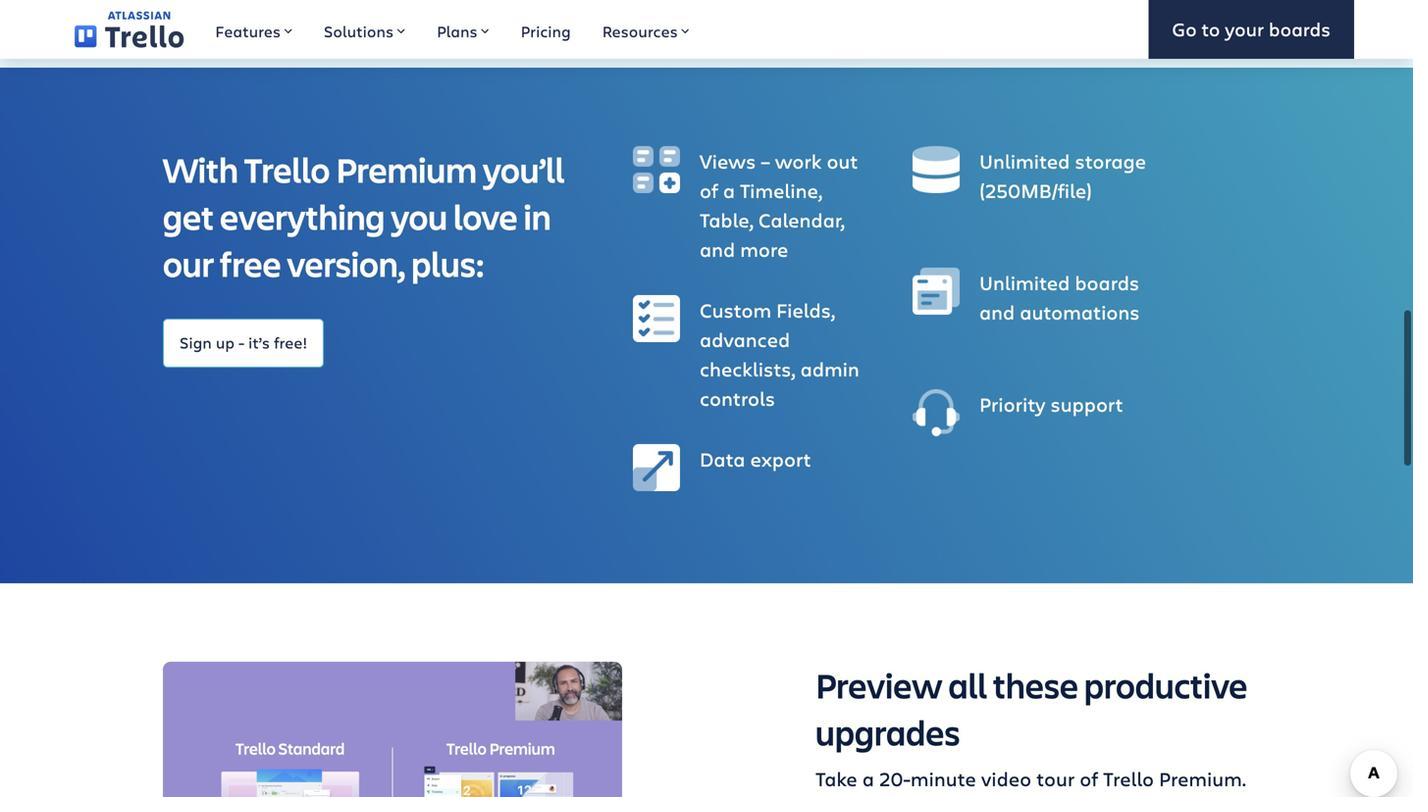 Task type: describe. For each thing, give the bounding box(es) containing it.
go to your boards link
[[1148, 0, 1354, 59]]

preview all these productive upgrades take a 20-minute video tour of trello premium.
[[815, 662, 1248, 792]]

data export
[[700, 446, 811, 473]]

all
[[948, 662, 987, 709]]

premium.
[[1159, 766, 1246, 792]]

solutions
[[324, 21, 394, 42]]

unlimited for (250mb/file)
[[979, 148, 1070, 174]]

version,
[[287, 240, 405, 287]]

take
[[815, 766, 857, 792]]

–
[[761, 148, 770, 174]]

views – work out of a timeline, table, calendar, and more
[[700, 148, 858, 263]]

premium
[[336, 146, 477, 193]]

go
[[1172, 16, 1197, 42]]

table,
[[700, 207, 753, 233]]

calendar,
[[758, 207, 845, 233]]

automations
[[1020, 299, 1140, 325]]

support
[[1050, 391, 1123, 418]]

trello inside with trello premium you'll get everything you love in our free version, plus:
[[244, 146, 330, 193]]

custom
[[700, 297, 771, 323]]

these
[[993, 662, 1078, 709]]

solutions button
[[308, 0, 421, 59]]

resources button
[[587, 0, 705, 59]]

your
[[1225, 16, 1264, 42]]

a inside views – work out of a timeline, table, calendar, and more
[[723, 177, 735, 204]]

plans
[[437, 21, 478, 42]]

atlassian trello image
[[75, 11, 184, 48]]

unlimited storage (250mb/file)
[[979, 148, 1146, 204]]

pricing link
[[505, 0, 587, 59]]

free
[[220, 240, 281, 287]]

a inside preview all these productive upgrades take a 20-minute video tour of trello premium.
[[862, 766, 874, 792]]

of inside preview all these productive upgrades take a 20-minute video tour of trello premium.
[[1080, 766, 1098, 792]]

pricing
[[521, 21, 571, 42]]

unlimited boards and automations
[[979, 269, 1140, 325]]

custom fields, advanced checklists, admin controls
[[700, 297, 859, 412]]

more
[[740, 236, 788, 263]]

priority support
[[979, 391, 1123, 418]]



Task type: locate. For each thing, give the bounding box(es) containing it.
export
[[750, 446, 811, 473]]

resources
[[602, 21, 678, 42]]

minute
[[911, 766, 976, 792]]

image showing a screenshot from the trello premium webinar image
[[163, 662, 622, 798]]

priority
[[979, 391, 1046, 418]]

of up table, in the top of the page
[[700, 177, 718, 204]]

trello inside preview all these productive upgrades take a 20-minute video tour of trello premium.
[[1103, 766, 1154, 792]]

unlimited inside unlimited boards and automations
[[979, 269, 1070, 296]]

0 vertical spatial trello
[[244, 146, 330, 193]]

boards up the automations
[[1075, 269, 1139, 296]]

video
[[981, 766, 1031, 792]]

up
[[216, 332, 235, 353]]

go to your boards
[[1172, 16, 1331, 42]]

you
[[391, 193, 447, 240]]

plans button
[[421, 0, 505, 59]]

1 vertical spatial trello
[[1103, 766, 1154, 792]]

0 horizontal spatial boards
[[1075, 269, 1139, 296]]

in
[[523, 193, 551, 240]]

of
[[700, 177, 718, 204], [1080, 766, 1098, 792]]

unlimited
[[979, 148, 1070, 174], [979, 269, 1070, 296]]

a down views
[[723, 177, 735, 204]]

with
[[163, 146, 238, 193]]

of inside views – work out of a timeline, table, calendar, and more
[[700, 177, 718, 204]]

checklists,
[[700, 356, 795, 382]]

1 horizontal spatial of
[[1080, 766, 1098, 792]]

sign up - it's free! link
[[163, 319, 324, 368]]

0 horizontal spatial a
[[723, 177, 735, 204]]

and inside unlimited boards and automations
[[979, 299, 1015, 325]]

storage
[[1075, 148, 1146, 174]]

of right tour
[[1080, 766, 1098, 792]]

and
[[700, 236, 735, 263], [979, 299, 1015, 325]]

and down table, in the top of the page
[[700, 236, 735, 263]]

preview
[[815, 662, 943, 709]]

tour
[[1036, 766, 1075, 792]]

sign
[[180, 332, 212, 353]]

admin
[[800, 356, 859, 382]]

fields,
[[776, 297, 835, 323]]

sign up - it's free!
[[180, 332, 307, 353]]

(250mb/file)
[[979, 177, 1092, 204]]

1 vertical spatial of
[[1080, 766, 1098, 792]]

free!
[[274, 332, 307, 353]]

unlimited for and
[[979, 269, 1070, 296]]

boards right your
[[1269, 16, 1331, 42]]

0 vertical spatial boards
[[1269, 16, 1331, 42]]

love
[[453, 193, 518, 240]]

1 horizontal spatial trello
[[1103, 766, 1154, 792]]

1 horizontal spatial boards
[[1269, 16, 1331, 42]]

trello
[[244, 146, 330, 193], [1103, 766, 1154, 792]]

everything
[[220, 193, 385, 240]]

out
[[827, 148, 858, 174]]

unlimited up the automations
[[979, 269, 1070, 296]]

2 unlimited from the top
[[979, 269, 1070, 296]]

a
[[723, 177, 735, 204], [862, 766, 874, 792]]

boards inside unlimited boards and automations
[[1075, 269, 1139, 296]]

0 vertical spatial unlimited
[[979, 148, 1070, 174]]

controls
[[700, 385, 775, 412]]

views
[[700, 148, 756, 174]]

1 horizontal spatial a
[[862, 766, 874, 792]]

advanced
[[700, 326, 790, 353]]

plus:
[[411, 240, 484, 287]]

data
[[700, 446, 745, 473]]

0 horizontal spatial trello
[[244, 146, 330, 193]]

features
[[215, 21, 281, 42]]

unlimited up (250mb/file) on the right top of page
[[979, 148, 1070, 174]]

0 vertical spatial and
[[700, 236, 735, 263]]

-
[[239, 332, 244, 353]]

1 vertical spatial unlimited
[[979, 269, 1070, 296]]

with trello premium you'll get everything you love in our free version, plus:
[[163, 146, 565, 287]]

trello up everything
[[244, 146, 330, 193]]

a left 20-
[[862, 766, 874, 792]]

0 vertical spatial of
[[700, 177, 718, 204]]

boards
[[1269, 16, 1331, 42], [1075, 269, 1139, 296]]

timeline,
[[740, 177, 822, 204]]

0 horizontal spatial and
[[700, 236, 735, 263]]

to
[[1201, 16, 1220, 42]]

20-
[[879, 766, 911, 792]]

and left the automations
[[979, 299, 1015, 325]]

it's
[[248, 332, 270, 353]]

unlimited inside unlimited storage (250mb/file)
[[979, 148, 1070, 174]]

upgrades
[[815, 710, 960, 756]]

0 horizontal spatial of
[[700, 177, 718, 204]]

1 unlimited from the top
[[979, 148, 1070, 174]]

1 vertical spatial boards
[[1075, 269, 1139, 296]]

productive
[[1084, 662, 1248, 709]]

and inside views – work out of a timeline, table, calendar, and more
[[700, 236, 735, 263]]

our
[[163, 240, 214, 287]]

trello right tour
[[1103, 766, 1154, 792]]

1 horizontal spatial and
[[979, 299, 1015, 325]]

you'll
[[483, 146, 565, 193]]

get
[[163, 193, 214, 240]]

1 vertical spatial and
[[979, 299, 1015, 325]]

1 vertical spatial a
[[862, 766, 874, 792]]

0 vertical spatial a
[[723, 177, 735, 204]]

work
[[775, 148, 822, 174]]

features button
[[200, 0, 308, 59]]



Task type: vqa. For each thing, say whether or not it's contained in the screenshot.
2nd Unlimited from the top of the page
yes



